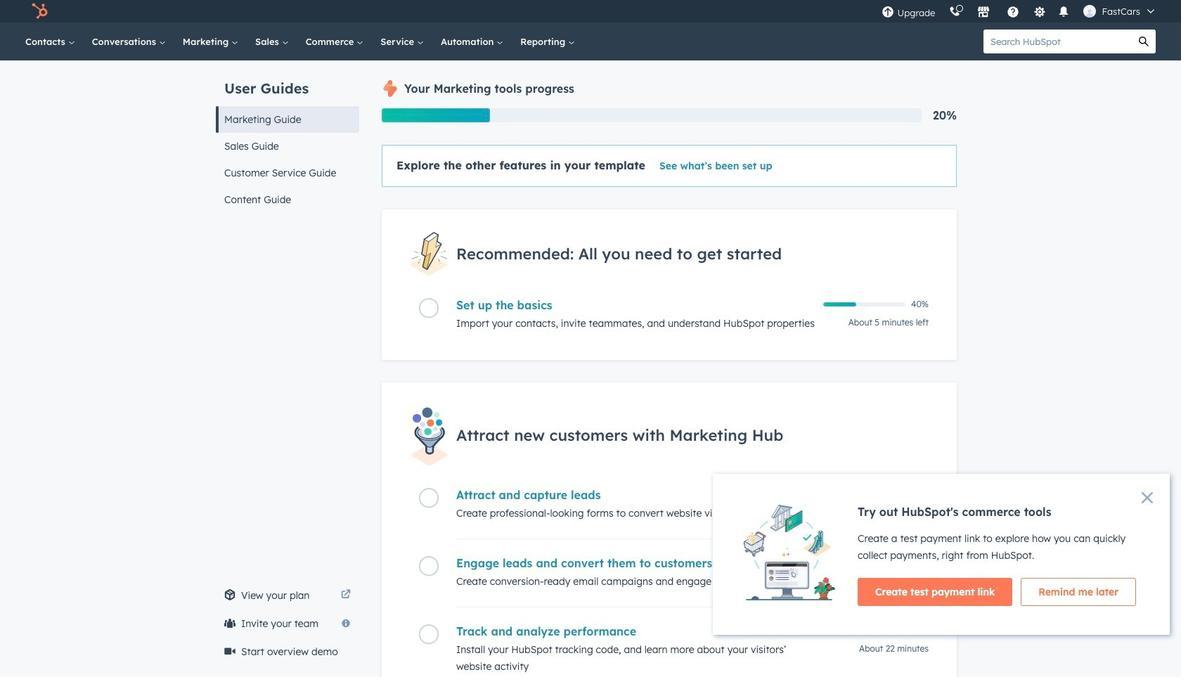 Task type: locate. For each thing, give the bounding box(es) containing it.
christina overa image
[[1084, 5, 1097, 18]]

user guides element
[[216, 60, 359, 213]]

link opens in a new window image
[[341, 587, 351, 604], [341, 590, 351, 601]]

2 link opens in a new window image from the top
[[341, 590, 351, 601]]

Search HubSpot search field
[[984, 30, 1132, 53]]

progress bar
[[382, 108, 490, 122]]

menu
[[875, 0, 1165, 23]]



Task type: vqa. For each thing, say whether or not it's contained in the screenshot.
bottom Customer
no



Task type: describe. For each thing, give the bounding box(es) containing it.
1 link opens in a new window image from the top
[[341, 587, 351, 604]]

close image
[[1142, 492, 1153, 504]]

marketplaces image
[[978, 6, 990, 19]]

[object object] complete progress bar
[[823, 303, 856, 307]]



